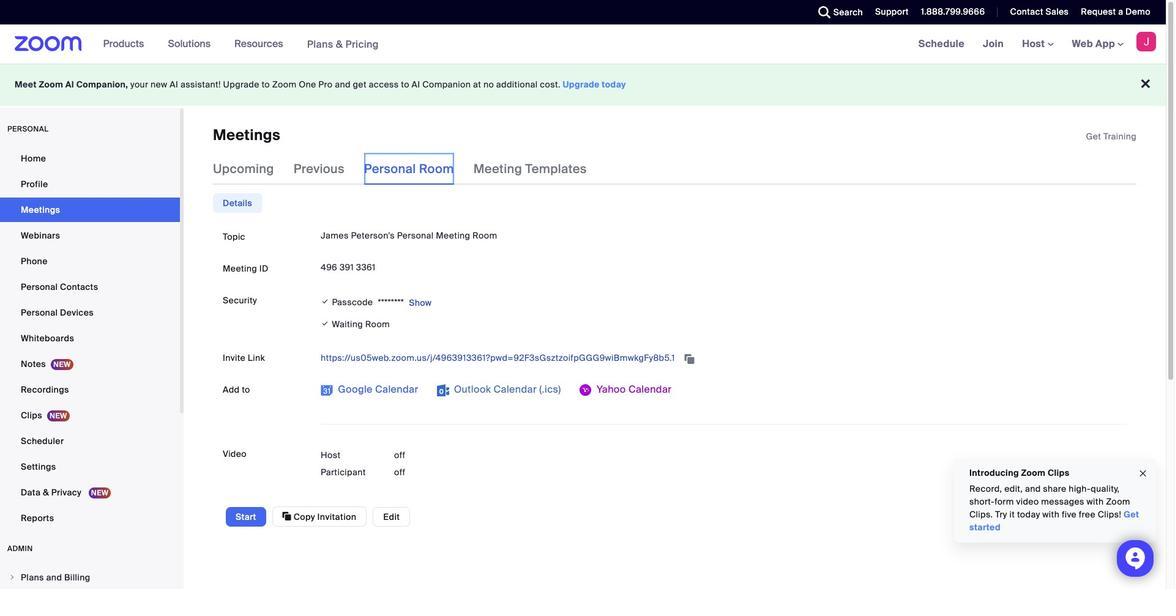 Task type: vqa. For each thing, say whether or not it's contained in the screenshot.
JEREMY MILLER image
no



Task type: locate. For each thing, give the bounding box(es) containing it.
0 horizontal spatial &
[[43, 488, 49, 499]]

personal inside the tabs of meeting tab list
[[364, 161, 416, 177]]

get started
[[970, 510, 1140, 533]]

1 horizontal spatial and
[[335, 79, 351, 90]]

2 calendar from the left
[[494, 384, 537, 397]]

high-
[[1070, 484, 1092, 495]]

get training link
[[1087, 131, 1137, 142]]

right image
[[9, 574, 16, 582]]

(.ics)
[[540, 384, 561, 397]]

recordings
[[21, 385, 69, 396]]

profile picture image
[[1137, 32, 1157, 51]]

0 horizontal spatial btn image
[[321, 385, 333, 397]]

upgrade today link
[[563, 79, 627, 90]]

upgrade down product information "navigation"
[[223, 79, 260, 90]]

0 horizontal spatial room
[[365, 319, 390, 330]]

clips up scheduler
[[21, 410, 42, 421]]

2 btn image from the left
[[437, 385, 449, 397]]

1 horizontal spatial room
[[419, 161, 454, 177]]

2 horizontal spatial calendar
[[629, 384, 672, 397]]

calendar for outlook
[[494, 384, 537, 397]]

1 host element from the top
[[394, 450, 468, 462]]

meeting for meeting templates
[[474, 161, 523, 177]]

outlook
[[454, 384, 491, 397]]

zoom
[[39, 79, 63, 90], [272, 79, 297, 90], [1022, 468, 1046, 479], [1107, 497, 1131, 508]]

record, edit, and share high-quality, short-form video messages with zoom clips. try it today with five free clips!
[[970, 484, 1131, 521]]

& inside personal menu menu
[[43, 488, 49, 499]]

2 horizontal spatial room
[[473, 231, 498, 242]]

1 vertical spatial and
[[1026, 484, 1042, 495]]

1 vertical spatial &
[[43, 488, 49, 499]]

meetings up webinars
[[21, 205, 60, 216]]

1 vertical spatial host element
[[394, 467, 468, 479]]

upcoming
[[213, 161, 274, 177]]

1 btn image from the left
[[321, 385, 333, 397]]

whiteboards
[[21, 333, 74, 344]]

0 vertical spatial &
[[336, 38, 343, 51]]

solutions button
[[168, 24, 216, 64]]

btn image left the yahoo
[[580, 385, 592, 397]]

copy url image
[[684, 355, 696, 364]]

plans for plans & pricing
[[307, 38, 334, 51]]

form
[[995, 497, 1015, 508]]

1 horizontal spatial &
[[336, 38, 343, 51]]

search
[[834, 7, 864, 18]]

schedule
[[919, 37, 965, 50]]

1 vertical spatial clips
[[1048, 468, 1070, 479]]

1 calendar from the left
[[375, 384, 419, 397]]

demo
[[1126, 6, 1151, 17]]

1 vertical spatial room
[[473, 231, 498, 242]]

and up video
[[1026, 484, 1042, 495]]

1 horizontal spatial ai
[[170, 79, 178, 90]]

with down the messages
[[1043, 510, 1060, 521]]

1 horizontal spatial btn image
[[437, 385, 449, 397]]

2 vertical spatial room
[[365, 319, 390, 330]]

1 horizontal spatial host
[[1023, 37, 1048, 50]]

products button
[[103, 24, 150, 64]]

google calendar
[[336, 384, 419, 397]]

calendar right the yahoo
[[629, 384, 672, 397]]

ai left 'companion,'
[[65, 79, 74, 90]]

get
[[1087, 131, 1102, 142], [1125, 510, 1140, 521]]

search button
[[810, 0, 867, 24]]

1 off from the top
[[394, 450, 406, 461]]

0 horizontal spatial host
[[321, 450, 341, 461]]

support link
[[867, 0, 912, 24], [876, 6, 909, 17]]

1 horizontal spatial with
[[1087, 497, 1105, 508]]

settings link
[[0, 455, 180, 480]]

0 vertical spatial meeting
[[474, 161, 523, 177]]

btn image inside outlook calendar (.ics) 'link'
[[437, 385, 449, 397]]

1 vertical spatial with
[[1043, 510, 1060, 521]]

1 horizontal spatial upgrade
[[563, 79, 600, 90]]

personal contacts link
[[0, 275, 180, 299]]

plans up the meet zoom ai companion, your new ai assistant! upgrade to zoom one pro and get access to ai companion at no additional cost. upgrade today
[[307, 38, 334, 51]]

2 off from the top
[[394, 468, 406, 479]]

plans right right image
[[21, 573, 44, 584]]

0 horizontal spatial upgrade
[[223, 79, 260, 90]]

access
[[369, 79, 399, 90]]

2 horizontal spatial btn image
[[580, 385, 592, 397]]

zoom logo image
[[15, 36, 82, 51]]

btn image
[[321, 385, 333, 397], [437, 385, 449, 397], [580, 385, 592, 397]]

1 vertical spatial plans
[[21, 573, 44, 584]]

0 vertical spatial with
[[1087, 497, 1105, 508]]

0 horizontal spatial and
[[46, 573, 62, 584]]

request a demo link
[[1073, 0, 1167, 24], [1082, 6, 1151, 17]]

host element for participant
[[394, 467, 468, 479]]

meeting inside topic element
[[436, 231, 471, 242]]

& left pricing at the left of the page
[[336, 38, 343, 51]]

and left billing
[[46, 573, 62, 584]]

0 vertical spatial host element
[[394, 450, 468, 462]]

2 horizontal spatial to
[[401, 79, 410, 90]]

0 vertical spatial and
[[335, 79, 351, 90]]

2 vertical spatial meeting
[[223, 264, 257, 275]]

contact
[[1011, 6, 1044, 17]]

personal for personal devices
[[21, 307, 58, 318]]

2 vertical spatial and
[[46, 573, 62, 584]]

edit
[[384, 512, 400, 523]]

zoom up clips!
[[1107, 497, 1131, 508]]

room for personal room
[[419, 161, 454, 177]]

1 vertical spatial get
[[1125, 510, 1140, 521]]

plans & pricing link
[[307, 38, 379, 51], [307, 38, 379, 51]]

1 upgrade from the left
[[223, 79, 260, 90]]

get left the training
[[1087, 131, 1102, 142]]

close image
[[1139, 467, 1149, 481]]

0 horizontal spatial meetings
[[21, 205, 60, 216]]

meetings up upcoming
[[213, 126, 281, 145]]

link
[[248, 353, 265, 364]]

scheduler link
[[0, 429, 180, 454]]

webinars
[[21, 230, 60, 241]]

host inside meetings navigation
[[1023, 37, 1048, 50]]

five
[[1063, 510, 1077, 521]]

zoom inside record, edit, and share high-quality, short-form video messages with zoom clips. try it today with five free clips!
[[1107, 497, 1131, 508]]

billing
[[64, 573, 90, 584]]

3 calendar from the left
[[629, 384, 672, 397]]

and inside meet zoom ai companion, footer
[[335, 79, 351, 90]]

pro
[[319, 79, 333, 90]]

video
[[1017, 497, 1040, 508]]

& right data
[[43, 488, 49, 499]]

and inside menu item
[[46, 573, 62, 584]]

meetings inside personal menu menu
[[21, 205, 60, 216]]

calendar left (.ics) at the left of page
[[494, 384, 537, 397]]

0 vertical spatial meetings
[[213, 126, 281, 145]]

host element
[[394, 450, 468, 462], [394, 467, 468, 479]]

1 horizontal spatial get
[[1125, 510, 1140, 521]]

1 horizontal spatial plans
[[307, 38, 334, 51]]

0 horizontal spatial with
[[1043, 510, 1060, 521]]

ai left companion on the left
[[412, 79, 420, 90]]

391
[[340, 262, 354, 273]]

a
[[1119, 6, 1124, 17]]

2 horizontal spatial and
[[1026, 484, 1042, 495]]

& inside product information "navigation"
[[336, 38, 343, 51]]

messages
[[1042, 497, 1085, 508]]

btn image left "google"
[[321, 385, 333, 397]]

host element for host
[[394, 450, 468, 462]]

room for waiting room
[[365, 319, 390, 330]]

&
[[336, 38, 343, 51], [43, 488, 49, 499]]

3 btn image from the left
[[580, 385, 592, 397]]

banner
[[0, 24, 1167, 64]]

companion,
[[76, 79, 128, 90]]

try
[[996, 510, 1008, 521]]

1 vertical spatial meeting
[[436, 231, 471, 242]]

meeting inside tab list
[[474, 161, 523, 177]]

2 host element from the top
[[394, 467, 468, 479]]

meeting for meeting id
[[223, 264, 257, 275]]

whiteboards link
[[0, 326, 180, 351]]

and left get
[[335, 79, 351, 90]]

to right add
[[242, 385, 250, 396]]

scheduler
[[21, 436, 64, 447]]

get inside get started
[[1125, 510, 1140, 521]]

0 horizontal spatial get
[[1087, 131, 1102, 142]]

0 vertical spatial host
[[1023, 37, 1048, 50]]

496 391 3361
[[321, 262, 376, 273]]

app
[[1096, 37, 1116, 50]]

room inside topic element
[[473, 231, 498, 242]]

0 vertical spatial get
[[1087, 131, 1102, 142]]

0 vertical spatial today
[[602, 79, 627, 90]]

0 horizontal spatial ai
[[65, 79, 74, 90]]

personal
[[364, 161, 416, 177], [397, 231, 434, 242], [21, 282, 58, 293], [21, 307, 58, 318]]

0 horizontal spatial calendar
[[375, 384, 419, 397]]

data
[[21, 488, 41, 499]]

0 horizontal spatial plans
[[21, 573, 44, 584]]

to right access
[[401, 79, 410, 90]]

introducing
[[970, 468, 1020, 479]]

reports link
[[0, 507, 180, 531]]

0 vertical spatial off
[[394, 450, 406, 461]]

get
[[353, 79, 367, 90]]

admin
[[7, 544, 33, 554]]

1 horizontal spatial today
[[1018, 510, 1041, 521]]

meetings link
[[0, 198, 180, 222]]

it
[[1010, 510, 1016, 521]]

ai right new
[[170, 79, 178, 90]]

0 horizontal spatial to
[[242, 385, 250, 396]]

0 vertical spatial clips
[[21, 410, 42, 421]]

btn image for google calendar
[[321, 385, 333, 397]]

today
[[602, 79, 627, 90], [1018, 510, 1041, 521]]

0 horizontal spatial today
[[602, 79, 627, 90]]

one
[[299, 79, 316, 90]]

2 horizontal spatial ai
[[412, 79, 420, 90]]

1 horizontal spatial clips
[[1048, 468, 1070, 479]]

with up free
[[1087, 497, 1105, 508]]

meet zoom ai companion, footer
[[0, 64, 1167, 106]]

upgrade right the "cost." on the top left of page
[[563, 79, 600, 90]]

to down resources dropdown button
[[262, 79, 270, 90]]

add to element
[[321, 381, 1128, 412]]

plans
[[307, 38, 334, 51], [21, 573, 44, 584]]

free
[[1080, 510, 1096, 521]]

phone
[[21, 256, 48, 267]]

schedule link
[[910, 24, 974, 64]]

products
[[103, 37, 144, 50]]

topic element
[[321, 227, 1128, 245]]

plans inside product information "navigation"
[[307, 38, 334, 51]]

invite
[[223, 353, 246, 364]]

btn image left outlook
[[437, 385, 449, 397]]

1 horizontal spatial calendar
[[494, 384, 537, 397]]

btn image inside yahoo calendar 'link'
[[580, 385, 592, 397]]

0 vertical spatial room
[[419, 161, 454, 177]]

plans inside plans and billing menu item
[[21, 573, 44, 584]]

0 horizontal spatial meeting
[[223, 264, 257, 275]]

yahoo
[[597, 384, 626, 397]]

get started link
[[970, 510, 1140, 533]]

zoom up "edit,"
[[1022, 468, 1046, 479]]

0 vertical spatial plans
[[307, 38, 334, 51]]

join link
[[974, 24, 1014, 64]]

clips up share
[[1048, 468, 1070, 479]]

host down contact sales
[[1023, 37, 1048, 50]]

btn image for outlook calendar (.ics)
[[437, 385, 449, 397]]

0 horizontal spatial clips
[[21, 410, 42, 421]]

personal inside topic element
[[397, 231, 434, 242]]

web app button
[[1073, 37, 1124, 50]]

webinars link
[[0, 224, 180, 248]]

room inside the tabs of meeting tab list
[[419, 161, 454, 177]]

2 horizontal spatial meeting
[[474, 161, 523, 177]]

1 horizontal spatial meeting
[[436, 231, 471, 242]]

1 vertical spatial off
[[394, 468, 406, 479]]

1 horizontal spatial meetings
[[213, 126, 281, 145]]

calendar right "google"
[[375, 384, 419, 397]]

1 vertical spatial meetings
[[21, 205, 60, 216]]

your
[[131, 79, 148, 90]]

& for pricing
[[336, 38, 343, 51]]

plans and billing
[[21, 573, 90, 584]]

record,
[[970, 484, 1003, 495]]

plans and billing menu item
[[0, 567, 180, 590]]

get right clips!
[[1125, 510, 1140, 521]]

1 vertical spatial today
[[1018, 510, 1041, 521]]

ai
[[65, 79, 74, 90], [170, 79, 178, 90], [412, 79, 420, 90]]

calendar for google
[[375, 384, 419, 397]]

host up participant
[[321, 450, 341, 461]]

upgrade
[[223, 79, 260, 90], [563, 79, 600, 90]]

btn image inside google calendar link
[[321, 385, 333, 397]]

tabs of meeting tab list
[[213, 153, 607, 185]]

personal for personal contacts
[[21, 282, 58, 293]]



Task type: describe. For each thing, give the bounding box(es) containing it.
show
[[409, 298, 432, 309]]

notes
[[21, 359, 46, 370]]

start
[[236, 512, 256, 523]]

additional
[[497, 79, 538, 90]]

clips inside personal menu menu
[[21, 410, 42, 421]]

phone link
[[0, 249, 180, 274]]

meet zoom ai companion, your new ai assistant! upgrade to zoom one pro and get access to ai companion at no additional cost. upgrade today
[[15, 79, 627, 90]]

james peterson's personal meeting room
[[321, 231, 498, 242]]

recordings link
[[0, 378, 180, 402]]

1 vertical spatial host
[[321, 450, 341, 461]]

start button
[[226, 508, 266, 527]]

zoom right 'meet'
[[39, 79, 63, 90]]

https://us05web.zoom.us/j/4963913361?pwd=92f3sgsztzoifpggg9wibmwkgfy8b5.1 link
[[321, 353, 678, 364]]

invite link
[[223, 353, 265, 364]]

checked image
[[321, 296, 330, 308]]

personal room
[[364, 161, 454, 177]]

btn image for yahoo calendar
[[580, 385, 592, 397]]

started
[[970, 522, 1001, 533]]

banner containing products
[[0, 24, 1167, 64]]

support
[[876, 6, 909, 17]]

copy image
[[283, 512, 292, 523]]

introducing zoom clips
[[970, 468, 1070, 479]]

clips.
[[970, 510, 994, 521]]

settings
[[21, 462, 56, 473]]

1.888.799.9666
[[922, 6, 986, 17]]

privacy
[[51, 488, 81, 499]]

checked image
[[321, 318, 330, 331]]

********
[[378, 297, 404, 308]]

sales
[[1046, 6, 1070, 17]]

home link
[[0, 146, 180, 171]]

request a demo
[[1082, 6, 1151, 17]]

today inside meet zoom ai companion, footer
[[602, 79, 627, 90]]

pricing
[[346, 38, 379, 51]]

personal for personal room
[[364, 161, 416, 177]]

no
[[484, 79, 494, 90]]

waiting
[[332, 319, 363, 330]]

https://us05web.zoom.us/j/4963913361?pwd=92f3sgsztzoifpggg9wibmwkgfy8b5.1 application
[[321, 349, 1128, 368]]

google calendar link
[[321, 381, 419, 400]]

devices
[[60, 307, 94, 318]]

add
[[223, 385, 240, 396]]

james
[[321, 231, 349, 242]]

get for get training
[[1087, 131, 1102, 142]]

& for privacy
[[43, 488, 49, 499]]

today inside record, edit, and share high-quality, short-form video messages with zoom clips. try it today with five free clips!
[[1018, 510, 1041, 521]]

add to
[[223, 385, 250, 396]]

outlook calendar (.ics)
[[452, 384, 561, 397]]

contact sales
[[1011, 6, 1070, 17]]

google
[[338, 384, 373, 397]]

get for get started
[[1125, 510, 1140, 521]]

copy invitation button
[[272, 507, 367, 528]]

clips!
[[1099, 510, 1122, 521]]

video
[[223, 449, 247, 460]]

previous
[[294, 161, 345, 177]]

product information navigation
[[94, 24, 388, 64]]

outlook calendar (.ics) link
[[437, 381, 561, 400]]

2 ai from the left
[[170, 79, 178, 90]]

details tab
[[213, 194, 262, 213]]

personal menu menu
[[0, 146, 180, 532]]

profile
[[21, 179, 48, 190]]

participant
[[321, 468, 366, 479]]

plans & pricing
[[307, 38, 379, 51]]

3361
[[356, 262, 376, 273]]

request
[[1082, 6, 1117, 17]]

data & privacy link
[[0, 481, 180, 505]]

plans for plans and billing
[[21, 573, 44, 584]]

share
[[1044, 484, 1067, 495]]

3 ai from the left
[[412, 79, 420, 90]]

meet
[[15, 79, 37, 90]]

off for participant
[[394, 468, 406, 479]]

show button
[[404, 294, 432, 313]]

meeting templates
[[474, 161, 587, 177]]

new
[[151, 79, 168, 90]]

get training
[[1087, 131, 1137, 142]]

yahoo calendar link
[[580, 381, 672, 400]]

yahoo calendar
[[595, 384, 672, 397]]

meetings navigation
[[910, 24, 1167, 64]]

2 upgrade from the left
[[563, 79, 600, 90]]

1 horizontal spatial to
[[262, 79, 270, 90]]

topic
[[223, 232, 245, 243]]

solutions
[[168, 37, 211, 50]]

invitation
[[318, 512, 357, 523]]

off for host
[[394, 450, 406, 461]]

496
[[321, 262, 338, 273]]

and inside record, edit, and share high-quality, short-form video messages with zoom clips. try it today with five free clips!
[[1026, 484, 1042, 495]]

reports
[[21, 513, 54, 524]]

resources button
[[235, 24, 289, 64]]

data & privacy
[[21, 488, 84, 499]]

personal contacts
[[21, 282, 98, 293]]

notes link
[[0, 352, 180, 377]]

waiting room
[[330, 319, 390, 330]]

calendar for yahoo
[[629, 384, 672, 397]]

details tab list
[[213, 194, 262, 213]]

companion
[[423, 79, 471, 90]]

peterson's
[[351, 231, 395, 242]]

clips link
[[0, 404, 180, 428]]

zoom left one
[[272, 79, 297, 90]]

resources
[[235, 37, 283, 50]]

https://us05web.zoom.us/j/4963913361?pwd=92f3sgsztzoifpggg9wibmwkgfy8b5.1
[[321, 353, 678, 364]]

quality,
[[1092, 484, 1120, 495]]

contacts
[[60, 282, 98, 293]]

1 ai from the left
[[65, 79, 74, 90]]



